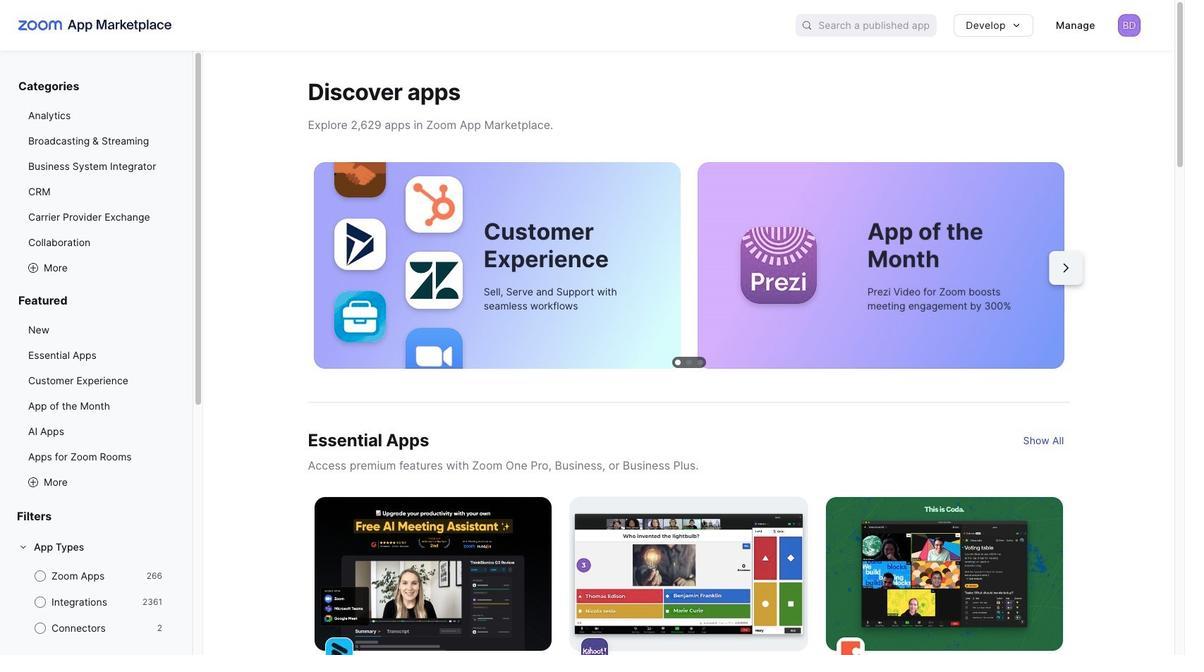 Task type: locate. For each thing, give the bounding box(es) containing it.
banner
[[0, 0, 1174, 51]]

search a published app element
[[796, 14, 937, 37]]



Task type: vqa. For each thing, say whether or not it's contained in the screenshot.
Social Activities
no



Task type: describe. For each thing, give the bounding box(es) containing it.
Search text field
[[818, 15, 937, 36]]

current user is barb dwyer element
[[1118, 14, 1141, 37]]



